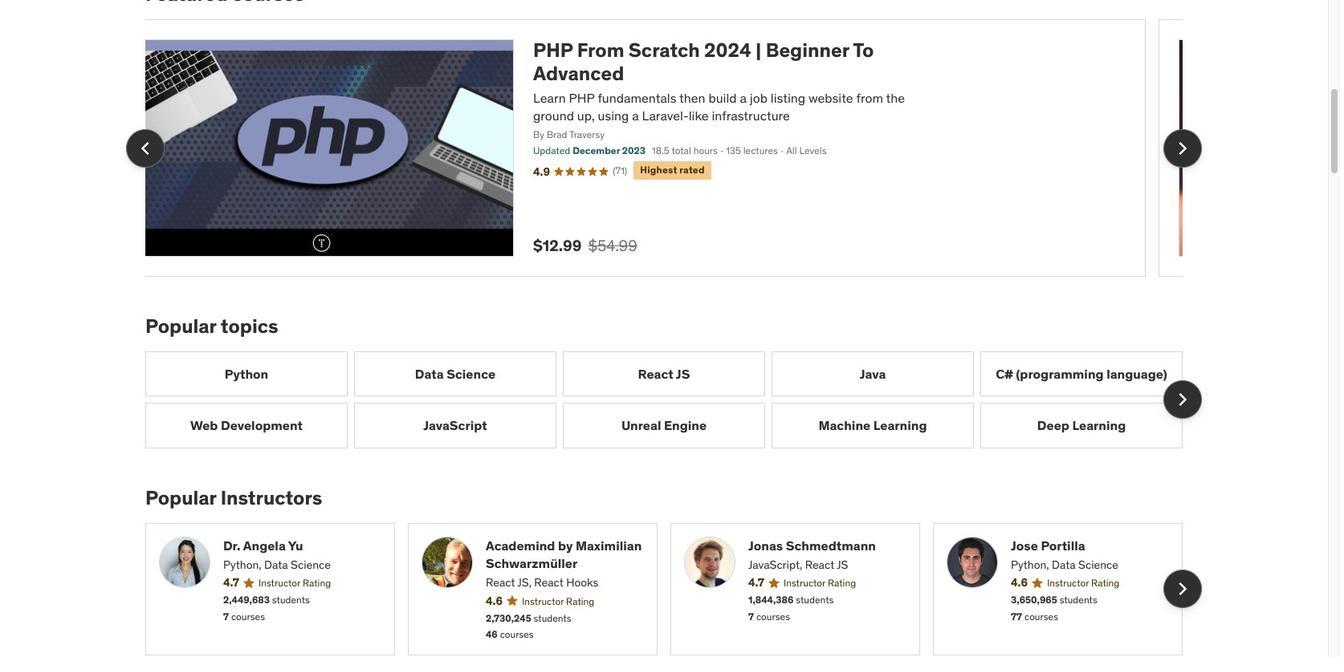 Task type: locate. For each thing, give the bounding box(es) containing it.
students right the 1,844,386
[[796, 595, 834, 607]]

react down the jonas schmedtmann link
[[806, 558, 835, 573]]

1 vertical spatial a
[[632, 108, 639, 124]]

learning for deep learning
[[1073, 418, 1127, 434]]

carousel element containing php from scratch 2024 | beginner to advanced
[[108, 20, 1341, 277]]

php up the up,
[[569, 90, 595, 106]]

learning right the deep
[[1073, 418, 1127, 434]]

instructor up 2,449,683 students 7 courses
[[259, 578, 300, 590]]

1 vertical spatial js
[[837, 558, 849, 573]]

students inside 3,650,965 students 77 courses
[[1060, 595, 1098, 607]]

python,
[[223, 558, 262, 573], [1011, 558, 1050, 573]]

updated december 2023
[[533, 145, 646, 157]]

js
[[676, 366, 690, 382], [837, 558, 849, 573]]

react inside the jonas schmedtmann javascript, react js
[[806, 558, 835, 573]]

instructor for python,
[[259, 578, 300, 590]]

science down jose portilla link
[[1079, 558, 1119, 573]]

7 inside 1,844,386 students 7 courses
[[749, 611, 754, 623]]

0 horizontal spatial science
[[291, 558, 331, 573]]

react js
[[638, 366, 690, 382]]

students
[[272, 595, 310, 607], [796, 595, 834, 607], [1060, 595, 1098, 607], [534, 613, 572, 625]]

1 vertical spatial 4.6
[[486, 594, 503, 609]]

courses down 2,730,245
[[500, 629, 534, 641]]

1 horizontal spatial science
[[447, 366, 496, 382]]

0 horizontal spatial 4.7
[[223, 576, 239, 591]]

machine
[[819, 418, 871, 434]]

rating down dr. angela yu link
[[303, 578, 331, 590]]

courses down 3,650,965 on the right bottom of page
[[1025, 611, 1059, 623]]

data down angela
[[264, 558, 288, 573]]

data science
[[415, 366, 496, 382]]

7 down 2,449,683
[[223, 611, 229, 623]]

0 vertical spatial 4.6
[[1011, 576, 1028, 591]]

popular left the topics
[[145, 314, 217, 339]]

rating for data
[[1092, 578, 1120, 590]]

rating
[[303, 578, 331, 590], [828, 578, 857, 590], [1092, 578, 1120, 590], [566, 596, 595, 608]]

135 lectures
[[726, 145, 778, 157]]

infrastructure
[[712, 108, 790, 124]]

data
[[415, 366, 444, 382], [264, 558, 288, 573], [1052, 558, 1076, 573]]

0 vertical spatial next image
[[1171, 136, 1196, 161]]

2024
[[705, 38, 752, 63]]

schwarzmüller
[[486, 556, 578, 572]]

1 horizontal spatial python,
[[1011, 558, 1050, 573]]

0 horizontal spatial js
[[676, 366, 690, 382]]

carousel element containing python
[[145, 352, 1203, 449]]

science inside jose portilla python, data science
[[1079, 558, 1119, 573]]

python
[[225, 366, 269, 382]]

1 horizontal spatial learning
[[1073, 418, 1127, 434]]

react up unreal engine in the bottom of the page
[[638, 366, 674, 382]]

next image
[[1171, 136, 1196, 161], [1171, 387, 1196, 413]]

data up javascript
[[415, 366, 444, 382]]

4.6 up 3,650,965 on the right bottom of page
[[1011, 576, 1028, 591]]

1 7 from the left
[[223, 611, 229, 623]]

4.6
[[1011, 576, 1028, 591], [486, 594, 503, 609]]

1 popular from the top
[[145, 314, 217, 339]]

2 learning from the left
[[1073, 418, 1127, 434]]

7 down the 1,844,386
[[749, 611, 754, 623]]

|
[[756, 38, 762, 63]]

2 7 from the left
[[749, 611, 754, 623]]

0 horizontal spatial learning
[[874, 418, 928, 434]]

python link
[[145, 352, 348, 397]]

students right 2,449,683
[[272, 595, 310, 607]]

4.7 up 2,449,683
[[223, 576, 239, 591]]

popular
[[145, 314, 217, 339], [145, 486, 217, 511]]

a left job
[[740, 90, 747, 106]]

a
[[740, 90, 747, 106], [632, 108, 639, 124]]

popular down web
[[145, 486, 217, 511]]

science down dr. angela yu link
[[291, 558, 331, 573]]

engine
[[664, 418, 707, 434]]

c#
[[996, 366, 1014, 382]]

2,730,245 students 46 courses
[[486, 613, 572, 641]]

data down portilla
[[1052, 558, 1076, 573]]

2 horizontal spatial data
[[1052, 558, 1076, 573]]

academind by maximilian schwarzmüller link
[[486, 537, 644, 573]]

deep learning link
[[981, 404, 1183, 449]]

python, down jose
[[1011, 558, 1050, 573]]

2 horizontal spatial science
[[1079, 558, 1119, 573]]

science up javascript
[[447, 366, 496, 382]]

2 vertical spatial carousel element
[[145, 523, 1203, 657]]

december
[[573, 145, 620, 157]]

beginner
[[766, 38, 850, 63]]

scratch
[[629, 38, 700, 63]]

php from scratch 2024 | beginner to advanced learn php fundamentals then build a job listing website from the ground up, using a laravel-like infrastructure by brad traversy
[[533, 38, 905, 140]]

courses inside 2,730,245 students 46 courses
[[500, 629, 534, 641]]

rating down jose portilla link
[[1092, 578, 1120, 590]]

learning
[[874, 418, 928, 434], [1073, 418, 1127, 434]]

react left js,
[[486, 576, 515, 591]]

build
[[709, 90, 737, 106]]

highest
[[641, 164, 678, 176]]

instructor rating down hooks
[[522, 596, 595, 608]]

carousel element for popular instructors
[[145, 523, 1203, 657]]

1 vertical spatial popular
[[145, 486, 217, 511]]

a down fundamentals
[[632, 108, 639, 124]]

science
[[447, 366, 496, 382], [291, 558, 331, 573], [1079, 558, 1119, 573]]

rating down schmedtmann
[[828, 578, 857, 590]]

students inside 1,844,386 students 7 courses
[[796, 595, 834, 607]]

rating down hooks
[[566, 596, 595, 608]]

students inside 2,449,683 students 7 courses
[[272, 595, 310, 607]]

courses for schwarzmüller
[[500, 629, 534, 641]]

courses down 2,449,683
[[231, 611, 265, 623]]

7 inside 2,449,683 students 7 courses
[[223, 611, 229, 623]]

2,449,683
[[223, 595, 270, 607]]

all
[[787, 145, 797, 157]]

dr.
[[223, 538, 241, 554]]

1 4.7 from the left
[[223, 576, 239, 591]]

instructor up 3,650,965 students 77 courses
[[1048, 578, 1090, 590]]

1 learning from the left
[[874, 418, 928, 434]]

1 vertical spatial next image
[[1171, 387, 1196, 413]]

0 horizontal spatial 7
[[223, 611, 229, 623]]

1 horizontal spatial 4.7
[[749, 576, 765, 591]]

javascript link
[[354, 404, 557, 449]]

0 horizontal spatial 4.6
[[486, 594, 503, 609]]

1 horizontal spatial js
[[837, 558, 849, 573]]

4.7 up the 1,844,386
[[749, 576, 765, 591]]

carousel element for popular topics
[[145, 352, 1203, 449]]

instructors
[[221, 486, 322, 511]]

0 horizontal spatial data
[[264, 558, 288, 573]]

(71)
[[613, 165, 628, 177]]

react inside 'link'
[[638, 366, 674, 382]]

2023
[[622, 145, 646, 157]]

courses inside 2,449,683 students 7 courses
[[231, 611, 265, 623]]

react
[[638, 366, 674, 382], [806, 558, 835, 573], [486, 576, 515, 591], [535, 576, 564, 591]]

next image
[[1171, 577, 1196, 603]]

lectures
[[744, 145, 778, 157]]

instructor for data
[[1048, 578, 1090, 590]]

carousel element
[[108, 20, 1341, 277], [145, 352, 1203, 449], [145, 523, 1203, 657]]

instructor rating for python,
[[259, 578, 331, 590]]

website
[[809, 90, 854, 106]]

updated
[[533, 145, 571, 157]]

0 horizontal spatial python,
[[223, 558, 262, 573]]

rated
[[680, 164, 705, 176]]

1 vertical spatial carousel element
[[145, 352, 1203, 449]]

up,
[[577, 108, 595, 124]]

carousel element containing dr. angela yu
[[145, 523, 1203, 657]]

1 python, from the left
[[223, 558, 262, 573]]

2 python, from the left
[[1011, 558, 1050, 573]]

jose
[[1011, 538, 1039, 554]]

7
[[223, 611, 229, 623], [749, 611, 754, 623]]

77
[[1011, 611, 1023, 623]]

1 horizontal spatial 4.6
[[1011, 576, 1028, 591]]

3,650,965
[[1011, 595, 1058, 607]]

instructor for schwarzmüller
[[522, 596, 564, 608]]

learning right machine
[[874, 418, 928, 434]]

data inside the dr. angela yu python, data science
[[264, 558, 288, 573]]

0 horizontal spatial a
[[632, 108, 639, 124]]

popular for popular instructors
[[145, 486, 217, 511]]

instructor rating down the dr. angela yu python, data science
[[259, 578, 331, 590]]

courses down the 1,844,386
[[757, 611, 791, 623]]

instructor rating down jose portilla python, data science
[[1048, 578, 1120, 590]]

instructor rating
[[259, 578, 331, 590], [784, 578, 857, 590], [1048, 578, 1120, 590], [522, 596, 595, 608]]

1 horizontal spatial 7
[[749, 611, 754, 623]]

popular instructors
[[145, 486, 322, 511]]

students right 2,730,245
[[534, 613, 572, 625]]

0 vertical spatial carousel element
[[108, 20, 1341, 277]]

python, down dr.
[[223, 558, 262, 573]]

students right 3,650,965 on the right bottom of page
[[1060, 595, 1098, 607]]

deep learning
[[1038, 418, 1127, 434]]

1 horizontal spatial a
[[740, 90, 747, 106]]

from
[[577, 38, 625, 63]]

2 4.7 from the left
[[749, 576, 765, 591]]

courses
[[231, 611, 265, 623], [757, 611, 791, 623], [1025, 611, 1059, 623], [500, 629, 534, 641]]

4.6 up 2,730,245
[[486, 594, 503, 609]]

deep
[[1038, 418, 1070, 434]]

7 for dr.
[[223, 611, 229, 623]]

courses inside 3,650,965 students 77 courses
[[1025, 611, 1059, 623]]

php up learn
[[533, 38, 573, 63]]

1 next image from the top
[[1171, 136, 1196, 161]]

js up engine
[[676, 366, 690, 382]]

courses for data
[[1025, 611, 1059, 623]]

2 next image from the top
[[1171, 387, 1196, 413]]

rating for react
[[828, 578, 857, 590]]

1,844,386
[[749, 595, 794, 607]]

4.7 for dr. angela yu
[[223, 576, 239, 591]]

instructor up 1,844,386 students 7 courses
[[784, 578, 826, 590]]

portilla
[[1041, 538, 1086, 554]]

instructor down js,
[[522, 596, 564, 608]]

instructor rating down the jonas schmedtmann javascript, react js
[[784, 578, 857, 590]]

(programming
[[1017, 366, 1104, 382]]

js down schmedtmann
[[837, 558, 849, 573]]

courses for python,
[[231, 611, 265, 623]]

courses inside 1,844,386 students 7 courses
[[757, 611, 791, 623]]

0 vertical spatial js
[[676, 366, 690, 382]]

0 vertical spatial popular
[[145, 314, 217, 339]]

2 popular from the top
[[145, 486, 217, 511]]

instructor
[[259, 578, 300, 590], [784, 578, 826, 590], [1048, 578, 1090, 590], [522, 596, 564, 608]]

$54.99
[[588, 236, 638, 256]]

students inside 2,730,245 students 46 courses
[[534, 613, 572, 625]]



Task type: describe. For each thing, give the bounding box(es) containing it.
language)
[[1107, 366, 1168, 382]]

then
[[680, 90, 706, 106]]

students for schwarzmüller
[[534, 613, 572, 625]]

the
[[887, 90, 905, 106]]

rating for python,
[[303, 578, 331, 590]]

brad
[[547, 128, 568, 140]]

instructor rating for schwarzmüller
[[522, 596, 595, 608]]

web
[[190, 418, 218, 434]]

dr. angela yu link
[[223, 537, 382, 555]]

$12.99 $54.99
[[533, 236, 638, 256]]

javascript,
[[749, 558, 803, 573]]

machine learning link
[[772, 404, 975, 449]]

7 for jonas
[[749, 611, 754, 623]]

dr. angela yu python, data science
[[223, 538, 331, 573]]

0 vertical spatial php
[[533, 38, 573, 63]]

from
[[857, 90, 884, 106]]

development
[[221, 418, 303, 434]]

data inside jose portilla python, data science
[[1052, 558, 1076, 573]]

academind by maximilian schwarzmüller react js, react hooks
[[486, 538, 642, 591]]

hours
[[694, 145, 718, 157]]

highest rated
[[641, 164, 705, 176]]

advanced
[[533, 61, 625, 86]]

jonas schmedtmann link
[[749, 537, 907, 555]]

science inside the dr. angela yu python, data science
[[291, 558, 331, 573]]

jose portilla python, data science
[[1011, 538, 1119, 573]]

by
[[533, 128, 545, 140]]

all levels
[[787, 145, 827, 157]]

machine learning
[[819, 418, 928, 434]]

total
[[672, 145, 692, 157]]

18.5 total hours
[[652, 145, 718, 157]]

4.9
[[533, 165, 550, 179]]

using
[[598, 108, 629, 124]]

laravel-
[[642, 108, 689, 124]]

jose portilla link
[[1011, 537, 1170, 555]]

like
[[689, 108, 709, 124]]

learning for machine learning
[[874, 418, 928, 434]]

js inside react js 'link'
[[676, 366, 690, 382]]

4.6 for jose portilla
[[1011, 576, 1028, 591]]

0 vertical spatial a
[[740, 90, 747, 106]]

students for react
[[796, 595, 834, 607]]

4.6 for academind by maximilian schwarzmüller
[[486, 594, 503, 609]]

python, inside the dr. angela yu python, data science
[[223, 558, 262, 573]]

instructor for react
[[784, 578, 826, 590]]

1 vertical spatial php
[[569, 90, 595, 106]]

levels
[[800, 145, 827, 157]]

hooks
[[567, 576, 599, 591]]

4.7 for jonas schmedtmann
[[749, 576, 765, 591]]

angela
[[243, 538, 286, 554]]

javascript
[[424, 418, 487, 434]]

$12.99
[[533, 236, 582, 256]]

listing
[[771, 90, 806, 106]]

students for python,
[[272, 595, 310, 607]]

1 horizontal spatial data
[[415, 366, 444, 382]]

2,730,245
[[486, 613, 532, 625]]

popular topics
[[145, 314, 278, 339]]

18.5
[[652, 145, 670, 157]]

web development link
[[145, 404, 348, 449]]

java link
[[772, 352, 975, 397]]

fundamentals
[[598, 90, 677, 106]]

ground
[[533, 108, 574, 124]]

2,449,683 students 7 courses
[[223, 595, 310, 623]]

job
[[750, 90, 768, 106]]

jonas schmedtmann javascript, react js
[[749, 538, 876, 573]]

c# (programming language) link
[[981, 352, 1183, 397]]

data science link
[[354, 352, 557, 397]]

python, inside jose portilla python, data science
[[1011, 558, 1050, 573]]

unreal engine link
[[563, 404, 766, 449]]

academind
[[486, 538, 556, 554]]

js inside the jonas schmedtmann javascript, react js
[[837, 558, 849, 573]]

by
[[558, 538, 573, 554]]

popular for popular topics
[[145, 314, 217, 339]]

instructor rating for data
[[1048, 578, 1120, 590]]

popular instructors element
[[145, 486, 1203, 657]]

c# (programming language)
[[996, 366, 1168, 382]]

to
[[853, 38, 874, 63]]

js,
[[518, 576, 532, 591]]

learn
[[533, 90, 566, 106]]

web development
[[190, 418, 303, 434]]

46
[[486, 629, 498, 641]]

rating for schwarzmüller
[[566, 596, 595, 608]]

maximilian
[[576, 538, 642, 554]]

students for data
[[1060, 595, 1098, 607]]

yu
[[288, 538, 303, 554]]

unreal engine
[[622, 418, 707, 434]]

schmedtmann
[[786, 538, 876, 554]]

react right js,
[[535, 576, 564, 591]]

java
[[860, 366, 886, 382]]

traversy
[[570, 128, 605, 140]]

1,844,386 students 7 courses
[[749, 595, 834, 623]]

react js link
[[563, 352, 766, 397]]

previous image
[[133, 136, 158, 161]]

instructor rating for react
[[784, 578, 857, 590]]

jonas
[[749, 538, 783, 554]]

135
[[726, 145, 741, 157]]

unreal
[[622, 418, 662, 434]]

courses for react
[[757, 611, 791, 623]]



Task type: vqa. For each thing, say whether or not it's contained in the screenshot.


